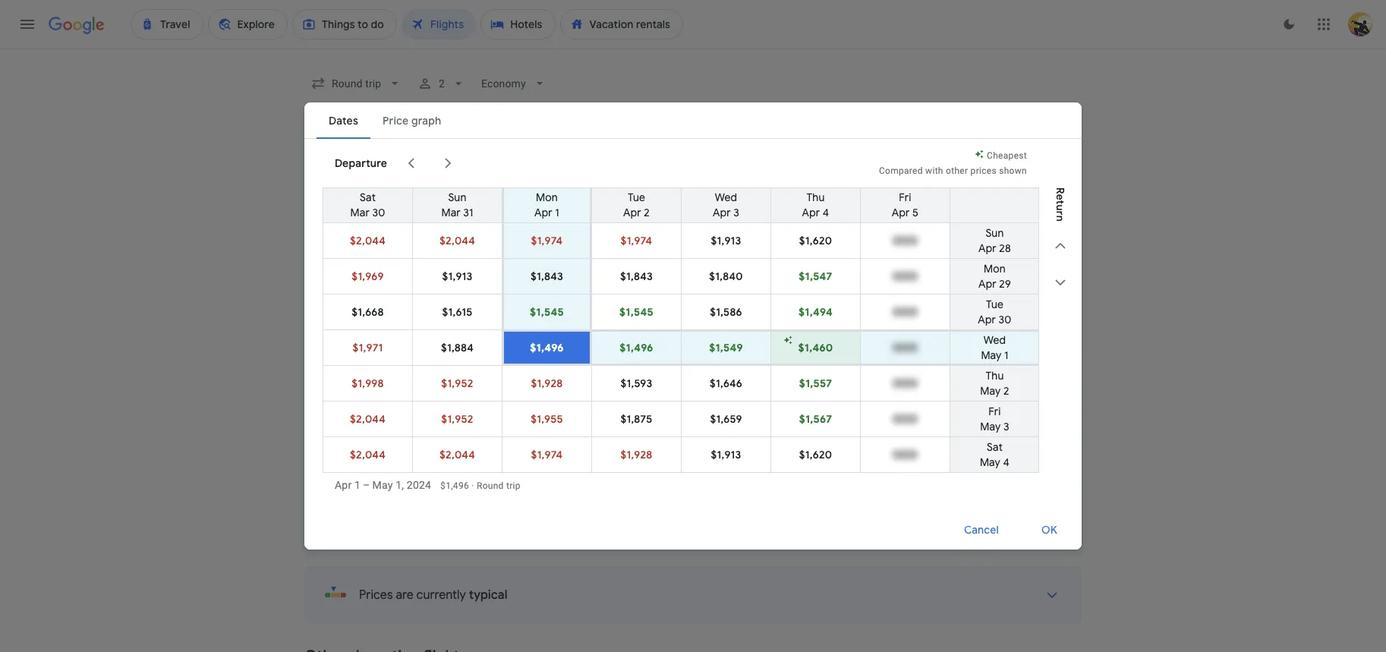 Task type: locate. For each thing, give the bounding box(es) containing it.
may
[[841, 288, 859, 298]]

1 $1,620 button from the top
[[771, 223, 860, 258]]

– inside 11 hr 52 min – chs
[[618, 458, 625, 469]]

2 inside 1,319 kg co 2 +20% emissions
[[869, 388, 875, 401]]

0 horizontal spatial 1496 us dollars text field
[[440, 480, 469, 491]]

30 down 29
[[999, 313, 1012, 326]]

$1,843
[[531, 269, 563, 283], [620, 269, 653, 283]]

$1,547
[[799, 269, 832, 283]]

52 down '$1,875' button
[[627, 440, 641, 455]]

1 vertical spatial stop
[[707, 383, 732, 399]]

0 vertical spatial apr 1 – may 1, 2024
[[418, 216, 514, 229]]

11 down lhr
[[601, 440, 610, 455]]

min inside 1 stop 1 hr 52 min bos
[[731, 345, 747, 355]]

2 inside sun apr 28 mon apr 29 tue apr 30 wed may 1 thu may 2 fri may 3 sat may 4
[[1004, 384, 1009, 398]]

co right 1,319
[[850, 383, 869, 399]]

11 for 11 hr 52 min
[[601, 440, 610, 455]]

0 horizontal spatial sat
[[360, 191, 376, 204]]

stop up 45
[[707, 383, 732, 399]]

0 vertical spatial kg
[[834, 326, 847, 342]]

mon apr 1
[[534, 191, 559, 219]]

$1,913 for $1,913 button to the bottom
[[711, 448, 741, 462]]

1 fees from the left
[[634, 288, 653, 298]]

1496 us dollars text field left the ·
[[440, 480, 469, 491]]

kg inside 1,319 kg co 2 +20% emissions
[[834, 383, 848, 399]]

0 horizontal spatial and
[[403, 288, 419, 298]]

2024 inside find the best price region
[[488, 216, 514, 229]]

scroll down image
[[1051, 273, 1070, 292]]

1 vertical spatial 12:15 pm
[[375, 440, 422, 455]]

$1,843 up +
[[620, 269, 653, 283]]

emissions right +8%
[[826, 345, 869, 355]]

$1,620 up $1,547 button
[[799, 234, 832, 247]]

best
[[304, 264, 336, 283]]

mar left 31
[[441, 206, 461, 219]]

$1,496 · round trip
[[440, 480, 521, 491]]

tue down 29
[[986, 298, 1004, 311]]

52
[[718, 345, 729, 355], [627, 440, 641, 455]]

1496 us dollars text field down sort
[[984, 326, 1020, 342]]

tue apr 2
[[623, 191, 650, 219]]

hr left "55"
[[707, 458, 716, 469]]

round left ok button
[[979, 516, 1003, 527]]

1 stop flight. element for 12 hr 43 min
[[699, 326, 732, 344]]

$1,974 down "tue apr 2"
[[621, 234, 652, 247]]

connecting
[[847, 157, 906, 171]]

0000 for 0000 text field
[[893, 235, 917, 247]]

2
[[439, 77, 445, 90], [644, 206, 650, 219], [670, 288, 675, 298], [869, 331, 874, 344], [1004, 384, 1009, 398], [869, 388, 875, 401]]

$1,913 up the $1,840
[[711, 234, 741, 247]]

$2,044 down the united in the bottom left of the page
[[350, 448, 386, 462]]

min
[[646, 326, 666, 342], [731, 345, 747, 355], [644, 383, 665, 399], [731, 402, 747, 412], [644, 440, 664, 455], [731, 458, 747, 469]]

1 stop flight. element
[[699, 326, 732, 344], [699, 383, 732, 401], [699, 440, 732, 458]]

mon inside mon apr 1
[[536, 191, 558, 204]]

1 vertical spatial $1,952
[[441, 412, 473, 426]]

r
[[1054, 187, 1067, 194]]

1 inside sun apr 28 mon apr 29 tue apr 30 wed may 1 thu may 2 fri may 3 sat may 4
[[1004, 348, 1009, 362]]

0000 for 0000 "text field"
[[893, 306, 917, 318]]

tue up find the best price region
[[628, 191, 645, 204]]

None search field
[[304, 70, 1082, 201]]

$1,974 for $1,974 button below mon apr 1
[[531, 234, 563, 247]]

1 – may right learn more about tracked prices image
[[439, 216, 475, 229]]

0 vertical spatial emissions
[[826, 345, 869, 355]]

0 horizontal spatial $1,545
[[530, 305, 564, 319]]

round
[[979, 345, 1003, 356], [979, 402, 1003, 413], [979, 459, 1003, 470], [979, 516, 1003, 527]]

Loading prices, Apr 5 to May 3 text field
[[893, 411, 917, 427]]

1 $1,843 from the left
[[531, 269, 563, 283]]

co right the 1,144
[[851, 440, 870, 455]]

round
[[477, 480, 504, 491]]

mon
[[536, 191, 558, 204], [984, 262, 1006, 276]]

0 horizontal spatial 3
[[733, 206, 739, 219]]

3
[[733, 206, 739, 219], [1003, 420, 1009, 433]]

co
[[850, 326, 869, 342], [850, 383, 869, 399], [851, 440, 870, 455]]

emissions inside the 1,193 kg co 2 +8% emissions
[[826, 345, 869, 355]]

1 horizontal spatial mon
[[984, 262, 1006, 276]]

mar
[[350, 206, 370, 219], [441, 206, 461, 219]]

0000 down 0000 'text box'
[[893, 449, 917, 461]]

ok
[[1041, 523, 1057, 536]]

emissions down the 1,144
[[824, 459, 868, 469]]

adults.
[[677, 288, 706, 298]]

2 1 stop flight. element from the top
[[699, 383, 732, 401]]

$1,620 down the $1,567
[[799, 448, 832, 462]]

1 round from the top
[[979, 345, 1003, 356]]

0000 down date
[[893, 235, 917, 247]]

3 0000 from the top
[[893, 306, 917, 318]]

mar left learn more about tracked prices image
[[350, 206, 370, 219]]

hr inside 1 stop 1 hr 55 min clt
[[707, 458, 716, 469]]

0 horizontal spatial $1,928 button
[[503, 366, 591, 401]]

$1,875
[[620, 412, 652, 426]]

layover (1 of 1) is a 1 hr 45 min layover at dulles international airport in washington. element
[[699, 401, 798, 413]]

$1,615 button
[[413, 295, 502, 329]]

2 $1,496 button from the left
[[592, 332, 681, 364]]

$1,496 down sort
[[984, 326, 1020, 342]]

1 horizontal spatial mar
[[441, 206, 461, 219]]

1 vertical spatial 52
[[627, 440, 641, 455]]

1 horizontal spatial $1,843 button
[[592, 259, 681, 294]]

1 vertical spatial 1,
[[396, 479, 404, 491]]

1 vertical spatial chs
[[625, 402, 643, 412]]

2 $1,545 button from the left
[[592, 295, 681, 329]]

1 vertical spatial 11
[[601, 440, 610, 455]]

typical
[[469, 588, 507, 603]]

sun for mar
[[448, 191, 466, 204]]

$1,928 up $1,955 button
[[531, 376, 563, 390]]

layover (1 of 1) is a 1 hr 52 min layover at boston logan international airport in boston. element
[[699, 344, 798, 356]]

sat mar 30
[[350, 191, 385, 219]]

0 vertical spatial prices
[[971, 165, 997, 176]]

0000 up passenger at the top of page
[[893, 270, 917, 282]]

1 vertical spatial $1,913
[[442, 269, 473, 283]]

4 0000 from the top
[[893, 342, 917, 354]]

hr up the $1,646 button
[[707, 345, 716, 355]]

0 horizontal spatial $1,545 button
[[504, 295, 590, 329]]

hr inside 1 stop 1 hr 52 min bos
[[707, 345, 716, 355]]

0 vertical spatial $1,952 button
[[413, 366, 502, 401]]

4 round from the top
[[979, 516, 1003, 527]]

3 stop from the top
[[707, 440, 732, 455]]

2 vertical spatial $1,913
[[711, 448, 741, 462]]

–
[[427, 326, 434, 342], [620, 345, 626, 355], [618, 402, 625, 412], [618, 458, 625, 469]]

$1,843 button
[[504, 259, 590, 294], [592, 259, 681, 294]]

round up the $1,901
[[979, 345, 1003, 356]]

apr 1 – may 1, 2024 inside find the best price region
[[418, 216, 514, 229]]

$1,884 button
[[413, 330, 502, 365]]

trip down 2102 us dollars text box
[[1006, 459, 1020, 470]]

co inside 1,144 kg co avg emissions
[[851, 440, 870, 455]]

$1,545 down +
[[619, 305, 653, 319]]

apr 1 – may 1, 2024 up "flights"
[[418, 216, 514, 229]]

$2,044
[[350, 234, 386, 247], [440, 234, 475, 247], [350, 412, 386, 426], [350, 448, 386, 462], [440, 448, 475, 462]]

trip down the $1,901
[[1006, 402, 1020, 413]]

2 and from the left
[[784, 288, 799, 298]]

0 horizontal spatial 4
[[823, 206, 829, 219]]

apr 1 – may 1, 2024
[[418, 216, 514, 229], [335, 479, 431, 491]]

0000 down loading prices, apr 5 to may 2 text box
[[893, 413, 917, 425]]

apr inside "tue apr 2"
[[623, 206, 641, 219]]

co right 1,193
[[850, 326, 869, 342]]

emissions inside 1,319 kg co 2 +20% emissions
[[831, 402, 875, 412]]

1 vertical spatial 1 stop flight. element
[[699, 383, 732, 401]]

prices left are
[[359, 588, 393, 603]]

1,
[[478, 216, 485, 229], [396, 479, 404, 491]]

emissions
[[826, 345, 869, 355], [831, 402, 875, 412], [824, 459, 868, 469]]

1 vertical spatial kg
[[834, 383, 848, 399]]

1 stop flight. element up "55"
[[699, 440, 732, 458]]

2 11 from the top
[[601, 440, 610, 455]]

are
[[396, 588, 414, 603]]

co inside 1,319 kg co 2 +20% emissions
[[850, 383, 869, 399]]

trip right cancel
[[1006, 516, 1020, 527]]

1 horizontal spatial $1,496 button
[[592, 332, 681, 364]]

min inside 11 hr 34 min lhr – chs
[[644, 383, 665, 399]]

2 vertical spatial emissions
[[824, 459, 868, 469]]

1 vertical spatial $1,928
[[620, 448, 652, 462]]

round down 2102 us dollars text box
[[979, 459, 1003, 470]]

departing
[[340, 264, 409, 283]]

layover (1 of 1) is a 1 hr 55 min layover at charlotte douglas international airport in charlotte. element
[[699, 458, 798, 470]]

1, right 31
[[478, 216, 485, 229]]

$1,928 for $1,928 button to the top
[[531, 376, 563, 390]]

shown
[[999, 165, 1027, 176]]

1 horizontal spatial $1,928
[[620, 448, 652, 462]]

1 horizontal spatial prices
[[501, 288, 528, 298]]

1 horizontal spatial $1,928 button
[[592, 437, 681, 472]]

$1,913 for middle $1,913 button
[[442, 269, 473, 283]]

ok button
[[1023, 511, 1076, 548]]

5
[[912, 206, 919, 219]]

Departure time: 11:50 AM. text field
[[375, 326, 424, 342]]

$1,952 down $1,884 button
[[441, 376, 473, 390]]

chs inside 11 hr 52 min – chs
[[625, 458, 643, 469]]

apr inside mon apr 1
[[534, 206, 552, 219]]

1 horizontal spatial tue
[[986, 298, 1004, 311]]

thu inside 'thu apr 4'
[[806, 191, 825, 204]]

1 vertical spatial $1,952 button
[[413, 402, 502, 436]]

hr
[[615, 326, 626, 342], [707, 345, 716, 355], [613, 383, 624, 399], [707, 402, 716, 412], [613, 440, 624, 455], [707, 458, 716, 469]]

– inside 11:50 am – 7:33 pm jetblue
[[427, 326, 434, 342]]

0 vertical spatial 3
[[733, 206, 739, 219]]

stop
[[707, 326, 732, 342], [707, 383, 732, 399], [707, 440, 732, 455]]

kg inside 1,144 kg co avg emissions
[[835, 440, 848, 455]]

0 vertical spatial $1,928 button
[[503, 366, 591, 401]]

1 0000 from the top
[[893, 235, 917, 247]]

hr left 45
[[707, 402, 716, 412]]

$2,044 down track prices
[[350, 234, 386, 247]]

Arrival time: 7:33 PM. text field
[[437, 326, 480, 342]]

sun up 31
[[448, 191, 466, 204]]

0 horizontal spatial $1,928
[[531, 376, 563, 390]]

price graph
[[1009, 220, 1066, 234]]

+20%
[[806, 402, 829, 412]]

fri down compared
[[899, 191, 911, 204]]

34
[[627, 383, 641, 399]]

leaves heathrow airport at 9:20 am on monday, april 1 and arrives at charleston international airport at 4:29 pm on monday, april 1. element
[[375, 497, 478, 512]]

1 vertical spatial wed
[[984, 333, 1006, 347]]

hr left 34
[[613, 383, 624, 399]]

1 1 stop flight. element from the top
[[699, 326, 732, 344]]

sat
[[360, 191, 376, 204], [987, 440, 1003, 454]]

0 horizontal spatial $1,843 button
[[504, 259, 590, 294]]

co inside the 1,193 kg co 2 +8% emissions
[[850, 326, 869, 342]]

1 11 from the top
[[601, 383, 610, 399]]

30 left learn more about tracked prices image
[[372, 206, 385, 219]]

lgw
[[601, 345, 620, 355]]

stop down $1,586
[[707, 326, 732, 342]]

1 horizontal spatial thu
[[986, 369, 1004, 383]]

sun inside sun mar 31
[[448, 191, 466, 204]]

may
[[981, 348, 1002, 362], [980, 384, 1001, 398], [980, 420, 1001, 433], [980, 455, 1001, 469]]

30 inside sat mar 30
[[372, 206, 385, 219]]

5 0000 from the top
[[893, 377, 917, 389]]

fri
[[899, 191, 911, 204], [989, 405, 1001, 418]]

0 vertical spatial $1,952
[[441, 376, 473, 390]]

2 0000 from the top
[[893, 270, 917, 282]]

connecting airports button
[[838, 152, 975, 176]]

4 up $1,547 button
[[823, 206, 829, 219]]

$1,928 button up $1,955 button
[[503, 366, 591, 401]]

hr inside 12 hr 43 min lgw – chs
[[615, 326, 626, 342]]

min right 43
[[646, 326, 666, 342]]

fri inside fri apr 5
[[899, 191, 911, 204]]

$1,974 down $1,955 button
[[531, 448, 563, 462]]

u
[[1054, 205, 1067, 211]]

2 $1,545 from the left
[[619, 305, 653, 319]]

and left bag
[[784, 288, 799, 298]]

1 $1,545 from the left
[[530, 305, 564, 319]]

1496 us dollars text field for $1,496 · round trip
[[440, 480, 469, 491]]

hr inside 11 hr 34 min lhr – chs
[[613, 383, 624, 399]]

$1,974
[[531, 234, 563, 247], [621, 234, 652, 247], [531, 448, 563, 462]]

1 mar from the left
[[350, 206, 370, 219]]

hr down '$1,875' button
[[613, 440, 624, 455]]

0 vertical spatial fri
[[899, 191, 911, 204]]

11 inside 11 hr 52 min – chs
[[601, 440, 610, 455]]

round inside $2,102 round trip
[[979, 459, 1003, 470]]

$1,952 button down $1,884 button
[[413, 366, 502, 401]]

1 horizontal spatial 3
[[1003, 420, 1009, 433]]

1 horizontal spatial 4
[[1003, 455, 1010, 469]]

min inside 1 stop 1 hr 45 min iad
[[731, 402, 747, 412]]

0000 up 0000 'text box'
[[893, 377, 917, 389]]

1 vertical spatial mon
[[984, 262, 1006, 276]]

1 horizontal spatial $1,545
[[619, 305, 653, 319]]

$1,913 button up the $1,840
[[682, 223, 770, 258]]

leaves london gatwick airport at 11:50 am on monday, april 1 and arrives at charleston international airport at 7:33 pm on monday, april 1. element
[[375, 326, 480, 342]]

0 vertical spatial sun
[[448, 191, 466, 204]]

1, up 9:20 am
[[396, 479, 404, 491]]

0000 for loading prices, apr 5 to may 2 text box
[[893, 377, 917, 389]]

and right 'price'
[[403, 288, 419, 298]]

11 up lhr
[[601, 383, 610, 399]]

tue inside "tue apr 2"
[[628, 191, 645, 204]]

$1,928 button down $1,875
[[592, 437, 681, 472]]

0 horizontal spatial $1,843
[[531, 269, 563, 283]]

1 horizontal spatial $1,843
[[620, 269, 653, 283]]

3 round from the top
[[979, 459, 1003, 470]]

0 horizontal spatial fees
[[634, 288, 653, 298]]

Loading prices, Apr 5 to May 1 text field
[[893, 340, 917, 355]]

apr inside wed apr 3
[[713, 206, 731, 219]]

0 horizontal spatial prices
[[361, 216, 392, 229]]

trip inside $2,102 round trip
[[1006, 459, 1020, 470]]

$1,593 button
[[592, 366, 681, 401]]

7 0000 from the top
[[893, 449, 917, 461]]

$1,913 left clt
[[711, 448, 741, 462]]

12:15 pm up the united in the bottom left of the page
[[375, 383, 422, 399]]

$1,843 button right the learn more about ranking icon
[[504, 259, 590, 294]]

$1,620 button down the $1,567
[[771, 437, 860, 472]]

0 horizontal spatial thu
[[806, 191, 825, 204]]

1 vertical spatial $1,620 button
[[771, 437, 860, 472]]

1 stop from the top
[[707, 326, 732, 342]]

stop inside 1 stop 1 hr 45 min iad
[[707, 383, 732, 399]]

0 vertical spatial stop
[[707, 326, 732, 342]]

0 vertical spatial 11
[[601, 383, 610, 399]]

scroll left image
[[402, 154, 421, 172]]

$1,496 down include
[[530, 341, 564, 354]]

$2,044 button down the united in the bottom left of the page
[[323, 437, 412, 472]]

co for 1,144
[[851, 440, 870, 455]]

11 inside 11 hr 34 min lhr – chs
[[601, 383, 610, 399]]

round down the $1,901
[[979, 402, 1003, 413]]

3 inside sun apr 28 mon apr 29 tue apr 30 wed may 1 thu may 2 fri may 3 sat may 4
[[1003, 420, 1009, 433]]

prices include required taxes + fees for 2 adults. optional charges and bag fees may apply. passenger assistance
[[501, 288, 982, 298]]

1 horizontal spatial wed
[[984, 333, 1006, 347]]

0000 for 0000 "text box"
[[893, 342, 917, 354]]

fees right +
[[634, 288, 653, 298]]

1 $1,496 button from the left
[[504, 332, 590, 364]]

sort by: button
[[1012, 279, 1082, 306]]

0000
[[893, 235, 917, 247], [893, 270, 917, 282], [893, 306, 917, 318], [893, 342, 917, 354], [893, 377, 917, 389], [893, 413, 917, 425], [893, 449, 917, 461]]

stop up "55"
[[707, 440, 732, 455]]

currently
[[416, 588, 466, 603]]

mar inside sun mar 31
[[441, 206, 461, 219]]

kg inside the 1,193 kg co 2 +8% emissions
[[834, 326, 847, 342]]

7:07 pm
[[435, 440, 479, 455]]

$1,545 for second $1,545 button from left
[[619, 305, 653, 319]]

co for 1,319
[[850, 383, 869, 399]]

1 and from the left
[[403, 288, 419, 298]]

0 vertical spatial 30
[[372, 206, 385, 219]]

chs down total duration 11 hr 52 min. element
[[625, 458, 643, 469]]

0 horizontal spatial fri
[[899, 191, 911, 204]]

1 horizontal spatial sun
[[986, 226, 1004, 240]]

12
[[601, 326, 612, 342]]

track prices
[[330, 216, 392, 229]]

28
[[999, 241, 1011, 255]]

1 vertical spatial prices
[[361, 216, 392, 229]]

0 vertical spatial tue
[[628, 191, 645, 204]]

$2,044 button down $1,998 button
[[323, 402, 412, 436]]

2024 right 31
[[488, 216, 514, 229]]

4 inside sun apr 28 mon apr 29 tue apr 30 wed may 1 thu may 2 fri may 3 sat may 4
[[1003, 455, 1010, 469]]

hr right 12 on the left bottom of the page
[[615, 326, 626, 342]]

$1,955
[[531, 412, 563, 426]]

sat up track prices
[[360, 191, 376, 204]]

2 mar from the left
[[441, 206, 461, 219]]

$1,928 for bottommost $1,928 button
[[620, 448, 652, 462]]

$2,044 button
[[323, 223, 412, 258], [413, 223, 502, 258], [323, 402, 412, 436], [323, 437, 412, 472], [413, 437, 502, 472]]

3 up the $1,840
[[733, 206, 739, 219]]

7:33 pm
[[437, 326, 480, 342]]

wed up 1901 us dollars text field
[[984, 333, 1006, 347]]

0 horizontal spatial 1 – may
[[354, 479, 393, 491]]

1 vertical spatial sun
[[986, 226, 1004, 240]]

find the best price region
[[304, 213, 1082, 253]]

min inside 11 hr 52 min – chs
[[644, 440, 664, 455]]

– inside 11 hr 34 min lhr – chs
[[618, 402, 625, 412]]

min right "55"
[[731, 458, 747, 469]]

apr inside find the best price region
[[418, 216, 437, 229]]

fees
[[634, 288, 653, 298], [820, 288, 839, 298]]

austrian
[[411, 402, 447, 412]]

1 horizontal spatial 52
[[718, 345, 729, 355]]

1 vertical spatial thu
[[986, 369, 1004, 383]]

trip inside $1,496 round trip
[[1006, 345, 1020, 356]]

2 vertical spatial co
[[851, 440, 870, 455]]

price
[[380, 288, 401, 298]]

trip inside $1,901 round trip
[[1006, 402, 1020, 413]]

kg right 1,319
[[834, 383, 848, 399]]

1 vertical spatial 30
[[999, 313, 1012, 326]]

min down '$1,875' button
[[644, 440, 664, 455]]

round inside $1,496 round trip
[[979, 345, 1003, 356]]

12:15 pm for 6:49 pm
[[375, 383, 422, 399]]

1 horizontal spatial fri
[[989, 405, 1001, 418]]

2 round from the top
[[979, 402, 1003, 413]]

$1,928 down $1,875
[[620, 448, 652, 462]]

1 horizontal spatial 2024
[[488, 216, 514, 229]]

min inside 1 stop 1 hr 55 min clt
[[731, 458, 747, 469]]

apr 1 – may 1, 2024 down american
[[335, 479, 431, 491]]

0 vertical spatial 1496 us dollars text field
[[984, 326, 1020, 342]]

2 12:15 pm from the top
[[375, 440, 422, 455]]

0 vertical spatial mon
[[536, 191, 558, 204]]

duration
[[990, 157, 1034, 171]]

0 vertical spatial prices
[[501, 288, 528, 298]]

1 vertical spatial $1,913 button
[[413, 259, 502, 294]]

3 1 stop flight. element from the top
[[699, 440, 732, 458]]

52 up $1,646
[[718, 345, 729, 355]]

0 vertical spatial co
[[850, 326, 869, 342]]

0 horizontal spatial 52
[[627, 440, 641, 455]]

2 stop from the top
[[707, 383, 732, 399]]

0 horizontal spatial mar
[[350, 206, 370, 219]]

0 vertical spatial 1,
[[478, 216, 485, 229]]

1 vertical spatial co
[[850, 383, 869, 399]]

0 vertical spatial $1,620 button
[[771, 223, 860, 258]]

0 horizontal spatial wed
[[715, 191, 737, 204]]

iad
[[750, 402, 765, 412]]

0 horizontal spatial 30
[[372, 206, 385, 219]]

chs for 34
[[625, 402, 643, 412]]

kg right 1,193
[[834, 326, 847, 342]]

hr inside 1 stop 1 hr 45 min iad
[[707, 402, 716, 412]]

round for $1,901
[[979, 402, 1003, 413]]

round inside $1,901 round trip
[[979, 402, 1003, 413]]

$1,952 down "6:49 pm" text field
[[441, 412, 473, 426]]

2 vertical spatial stop
[[707, 440, 732, 455]]

$1,668 button
[[323, 295, 412, 329]]

2 $1,843 from the left
[[620, 269, 653, 283]]

stop inside 1 stop 1 hr 55 min clt
[[707, 440, 732, 455]]

may up round trip
[[980, 455, 1001, 469]]

Departure text field
[[836, 104, 906, 145]]

1 horizontal spatial sat
[[987, 440, 1003, 454]]

min left bos
[[731, 345, 747, 355]]

Return text field
[[964, 104, 1034, 145]]

wed inside sun apr 28 mon apr 29 tue apr 30 wed may 1 thu may 2 fri may 3 sat may 4
[[984, 333, 1006, 347]]

6 0000 from the top
[[893, 413, 917, 425]]

2024 up leaves heathrow airport at 9:20 am on monday, april 1 and arrives at charleston international airport at 4:29 pm on monday, april 1. element
[[407, 479, 431, 491]]

sun up 28
[[986, 226, 1004, 240]]

stop inside 1 stop 1 hr 52 min bos
[[707, 326, 732, 342]]

trip for $1,901
[[1006, 402, 1020, 413]]

1 vertical spatial 4
[[1003, 455, 1010, 469]]

chs inside 12 hr 43 min lgw – chs
[[626, 345, 645, 355]]

0 vertical spatial 1 stop flight. element
[[699, 326, 732, 344]]

1 $1,952 from the top
[[441, 376, 473, 390]]

1 horizontal spatial and
[[784, 288, 799, 298]]

emissions for 1,193
[[826, 345, 869, 355]]

$1,494
[[799, 305, 833, 319]]

1 horizontal spatial 30
[[999, 313, 1012, 326]]

$1,913 up 'convenience'
[[442, 269, 473, 283]]

Departure time: 12:15 PM. text field
[[375, 440, 422, 455]]

1 horizontal spatial 1496 us dollars text field
[[984, 326, 1020, 342]]

1 – may down american
[[354, 479, 393, 491]]

1 horizontal spatial $1,545 button
[[592, 295, 681, 329]]

1 vertical spatial 3
[[1003, 420, 1009, 433]]

scroll right image
[[439, 154, 457, 172]]

2 vertical spatial kg
[[835, 440, 848, 455]]

chs inside 11 hr 34 min lhr – chs
[[625, 402, 643, 412]]

kg
[[834, 326, 847, 342], [834, 383, 848, 399], [835, 440, 848, 455]]

emissions right +20%
[[831, 402, 875, 412]]

apply.
[[861, 288, 886, 298]]

+8%
[[806, 345, 823, 355]]

30 inside sun apr 28 mon apr 29 tue apr 30 wed may 1 thu may 2 fri may 3 sat may 4
[[999, 313, 1012, 326]]

learn more about tracked prices image
[[395, 216, 409, 229]]

1 vertical spatial prices
[[359, 588, 393, 603]]

0 horizontal spatial 2024
[[407, 479, 431, 491]]

1 vertical spatial apr 1 – may 1, 2024
[[335, 479, 431, 491]]

0 vertical spatial thu
[[806, 191, 825, 204]]

1496 US dollars text field
[[984, 326, 1020, 342], [440, 480, 469, 491]]

0000 for 0000 'text box'
[[893, 413, 917, 425]]

1 12:15 pm from the top
[[375, 383, 422, 399]]

mar inside sat mar 30
[[350, 206, 370, 219]]

all
[[333, 157, 346, 171]]

1 stop 1 hr 45 min iad
[[699, 383, 765, 412]]

sun inside sun apr 28 mon apr 29 tue apr 30 wed may 1 thu may 2 fri may 3 sat may 4
[[986, 226, 1004, 240]]



Task type: vqa. For each thing, say whether or not it's contained in the screenshot.


Task type: describe. For each thing, give the bounding box(es) containing it.
2 $1,952 button from the top
[[413, 402, 502, 436]]

2 vertical spatial $1,913 button
[[682, 437, 770, 472]]

Loading prices, Apr 5 to Apr 29 text field
[[893, 269, 917, 284]]

Loading prices, Apr 5 to May 2 text field
[[893, 376, 917, 391]]

stop for 11 hr 52 min
[[707, 440, 732, 455]]

cheapest
[[987, 150, 1027, 161]]

1 vertical spatial 2024
[[407, 479, 431, 491]]

mar for sun
[[441, 206, 461, 219]]

$1,998 button
[[323, 366, 412, 401]]

6:49 pm
[[435, 383, 479, 399]]

11 for 11 hr 34 min
[[601, 383, 610, 399]]

2102 US dollars text field
[[984, 440, 1020, 455]]

1, inside find the best price region
[[478, 216, 485, 229]]

american
[[375, 458, 416, 469]]

$1,840
[[709, 269, 743, 283]]

may down $1,496 round trip
[[980, 384, 1001, 398]]

12:15 pm for 7:07 pm
[[375, 440, 422, 455]]

2 fees from the left
[[820, 288, 839, 298]]

co for 1,193
[[850, 326, 869, 342]]

prices inside find the best price region
[[361, 216, 392, 229]]

1901 US dollars text field
[[985, 383, 1020, 399]]

+
[[626, 288, 632, 298]]

0000 for 0000 text box
[[893, 449, 917, 461]]

emissions inside 1,144 kg co avg emissions
[[824, 459, 868, 469]]

departure
[[335, 156, 387, 170]]

1 stop 1 hr 52 min bos
[[699, 326, 768, 355]]

kg for 1,193
[[834, 326, 847, 342]]

1 inside mon apr 1
[[555, 206, 559, 219]]

$2,044 down 31
[[440, 234, 475, 247]]

hr inside 11 hr 52 min – chs
[[613, 440, 624, 455]]

2 inside the 1,193 kg co 2 +8% emissions
[[869, 331, 874, 344]]

stops button
[[396, 152, 459, 176]]

compared with other prices shown
[[879, 165, 1027, 176]]

fri apr 5
[[892, 191, 919, 219]]

r
[[1054, 211, 1067, 215]]

43
[[629, 326, 643, 342]]

$1,974 for $1,974 button under $1,955 button
[[531, 448, 563, 462]]

1,144 kg co avg emissions
[[806, 440, 870, 469]]

scroll up image
[[1051, 237, 1070, 255]]

$1,971 button
[[323, 330, 412, 365]]

$1,549 button
[[682, 332, 770, 364]]

sat inside sat mar 30
[[360, 191, 376, 204]]

filters
[[348, 157, 378, 171]]

·
[[472, 480, 474, 491]]

$1,875 button
[[592, 402, 681, 436]]

kg for 1,319
[[834, 383, 848, 399]]

stop for 11 hr 34 min
[[707, 383, 732, 399]]

may up the $1,901
[[981, 348, 1002, 362]]

1 vertical spatial $1,928 button
[[592, 437, 681, 472]]

$1,974 for $1,974 button underneath "tue apr 2"
[[621, 234, 652, 247]]

best departing flights main content
[[304, 213, 1082, 652]]

fri inside sun apr 28 mon apr 29 tue apr 30 wed may 1 thu may 2 fri may 3 sat may 4
[[989, 405, 1001, 418]]

2 inside 2 popup button
[[439, 77, 445, 90]]

leaves heathrow airport at 12:15 pm on monday, april 1 and arrives at charleston international airport at 7:07 pm on monday, april 1. element
[[375, 440, 479, 455]]

emissions for 1,319
[[831, 402, 875, 412]]

1,193
[[806, 326, 831, 342]]

$1,496 left the ·
[[440, 480, 469, 491]]

$2,044 button up departing
[[323, 223, 412, 258]]

1 $1,620 from the top
[[799, 234, 832, 247]]

3 inside wed apr 3
[[733, 206, 739, 219]]

Loading prices, Apr 5 to May 4 text field
[[893, 447, 917, 462]]

$1,843 for second $1,843 button from the left
[[620, 269, 653, 283]]

compared
[[879, 165, 923, 176]]

1 stop flight. element for 11 hr 34 min
[[699, 383, 732, 401]]

flights
[[412, 264, 457, 283]]

$2,044 down $1,998 button
[[350, 412, 386, 426]]

$1,969 button
[[323, 259, 412, 294]]

tue inside sun apr 28 mon apr 29 tue apr 30 wed may 1 thu may 2 fri may 3 sat may 4
[[986, 298, 1004, 311]]

$1,460
[[798, 341, 833, 354]]

graph
[[1037, 220, 1066, 234]]

$1,549
[[709, 341, 743, 354]]

$1,974 button down $1,955 button
[[503, 437, 591, 472]]

sun for apr
[[986, 226, 1004, 240]]

sort by:
[[1018, 285, 1057, 299]]

$2,044 button up the ·
[[413, 437, 502, 472]]

apr inside 'thu apr 4'
[[802, 206, 820, 219]]

$1,496 inside $1,496 round trip
[[984, 326, 1020, 342]]

chs for 43
[[626, 345, 645, 355]]

Arrival time: 6:49 PM. text field
[[435, 383, 479, 399]]

prices are currently typical
[[359, 588, 507, 603]]

2 inside "tue apr 2"
[[644, 206, 650, 219]]

1 $1,843 button from the left
[[504, 259, 590, 294]]

$1,646
[[710, 376, 742, 390]]

2 $1,620 from the top
[[799, 448, 832, 462]]

2 $1,952 from the top
[[441, 412, 473, 426]]

round trip
[[979, 516, 1020, 527]]

1 $1,545 button from the left
[[504, 295, 590, 329]]

on
[[367, 288, 377, 298]]

$1,840 button
[[682, 259, 770, 294]]

$1,659
[[710, 412, 742, 426]]

12 hr 43 min lgw – chs
[[601, 326, 666, 355]]

Arrival time: 4:29 PM. text field
[[434, 497, 478, 512]]

$1,969
[[352, 269, 384, 283]]

optional
[[709, 288, 745, 298]]

$1,496 round trip
[[979, 326, 1020, 356]]

$2,102 round trip
[[979, 440, 1020, 470]]

min inside 12 hr 43 min lgw – chs
[[646, 326, 666, 342]]

$1,567
[[799, 412, 832, 426]]

1 stop flight. element for 11 hr 52 min
[[699, 440, 732, 458]]

– inside 12 hr 43 min lgw – chs
[[620, 345, 626, 355]]

learn more about ranking image
[[478, 286, 492, 300]]

$2,044 button down 31
[[413, 223, 502, 258]]

$1,496 right 12 on the left bottom of the page
[[620, 341, 653, 354]]

wed inside wed apr 3
[[715, 191, 737, 204]]

date grid
[[903, 220, 950, 234]]

lhr
[[601, 402, 618, 412]]

$1,843 for 2nd $1,843 button from the right
[[531, 269, 563, 283]]

$1,974 button down mon apr 1
[[504, 223, 590, 258]]

sun apr 28 mon apr 29 tue apr 30 wed may 1 thu may 2 fri may 3 sat may 4
[[978, 226, 1012, 469]]

Loading prices, Apr 5 to Apr 30 text field
[[893, 304, 917, 320]]

leaves heathrow airport at 12:15 pm on monday, april 1 and arrives at charleston international airport at 6:49 pm on monday, april 1. element
[[375, 383, 479, 399]]

mar for sat
[[350, 206, 370, 219]]

total duration 11 hr 52 min. element
[[601, 440, 699, 458]]

e
[[1054, 194, 1067, 200]]

required
[[563, 288, 598, 298]]

Departure time: 12:15 PM. text field
[[375, 383, 422, 399]]

all filters
[[333, 157, 378, 171]]

grid
[[930, 220, 950, 234]]

55
[[718, 458, 729, 469]]

$1,659 button
[[682, 402, 770, 436]]

connecting airports
[[847, 157, 949, 171]]

prices for prices include required taxes + fees for 2 adults. optional charges and bag fees may apply. passenger assistance
[[501, 288, 528, 298]]

0 vertical spatial $1,913 button
[[682, 223, 770, 258]]

total duration 12 hr 43 min. element
[[601, 326, 699, 344]]

best departing flights
[[304, 264, 457, 283]]

52 inside 1 stop 1 hr 52 min bos
[[718, 345, 729, 355]]

other
[[946, 165, 968, 176]]

9:20 am
[[375, 497, 420, 512]]

based
[[338, 288, 364, 298]]

round for $2,102
[[979, 459, 1003, 470]]

1 $1,952 button from the top
[[413, 366, 502, 401]]

mon inside sun apr 28 mon apr 29 tue apr 30 wed may 1 thu may 2 fri may 3 sat may 4
[[984, 262, 1006, 276]]

date
[[903, 220, 927, 234]]

thu inside sun apr 28 mon apr 29 tue apr 30 wed may 1 thu may 2 fri may 3 sat may 4
[[986, 369, 1004, 383]]

apr inside fri apr 5
[[892, 206, 910, 219]]

$1,646 button
[[682, 366, 770, 401]]

round for $1,496
[[979, 345, 1003, 356]]

2 $1,843 button from the left
[[592, 259, 681, 294]]

ranked based on price and convenience
[[304, 288, 475, 298]]

$1,557
[[799, 376, 832, 390]]

$1,593
[[621, 376, 652, 390]]

11 hr 52 min – chs
[[601, 440, 664, 469]]

stop for 12 hr 43 min
[[707, 326, 732, 342]]

passenger
[[889, 288, 934, 298]]

sat inside sun apr 28 mon apr 29 tue apr 30 wed may 1 thu may 2 fri may 3 sat may 4
[[987, 440, 1003, 454]]

11:50 am – 7:33 pm jetblue
[[375, 326, 480, 355]]

2 $1,620 button from the top
[[771, 437, 860, 472]]

$1,545 for second $1,545 button from the right
[[530, 305, 564, 319]]

convenience
[[422, 288, 475, 298]]

kg for 1,144
[[835, 440, 848, 455]]

$2,044 up the ·
[[440, 448, 475, 462]]

trip right round
[[506, 480, 521, 491]]

$1,668
[[352, 305, 384, 319]]

may up $2,102
[[980, 420, 1001, 433]]

1,193 kg co 2 +8% emissions
[[806, 326, 874, 355]]

0 horizontal spatial 1,
[[396, 479, 404, 491]]

united
[[375, 402, 402, 412]]

1496 us dollars text field for $1,496 round trip
[[984, 326, 1020, 342]]

$1,974 button down "tue apr 2"
[[592, 223, 681, 258]]

total duration 11 hr 34 min. element
[[601, 383, 699, 401]]

track
[[330, 216, 358, 229]]

1 – may inside find the best price region
[[439, 216, 475, 229]]

4 inside 'thu apr 4'
[[823, 206, 829, 219]]

taxes
[[601, 288, 624, 298]]

none search field containing all filters
[[304, 70, 1082, 201]]

31
[[463, 206, 473, 219]]

charges
[[747, 288, 781, 298]]

trip for $1,496
[[1006, 345, 1020, 356]]

0000 for 'loading prices, apr 5 to apr 29' text field
[[893, 270, 917, 282]]

29
[[999, 277, 1011, 291]]

Loading prices, Apr 5 to Apr 28 text field
[[893, 233, 917, 248]]

$1,971
[[353, 341, 383, 354]]

cancel
[[964, 523, 999, 536]]

1 horizontal spatial prices
[[971, 165, 997, 176]]

prices for prices are currently typical
[[359, 588, 393, 603]]

Arrival time: 7:07 PM. text field
[[435, 440, 479, 455]]

r e t u r n
[[1054, 187, 1067, 222]]

$1,460 button
[[771, 332, 860, 364]]

trip for $2,102
[[1006, 459, 1020, 470]]

52 inside 11 hr 52 min – chs
[[627, 440, 641, 455]]

avg
[[806, 459, 822, 469]]

11 hr 34 min lhr – chs
[[601, 383, 665, 412]]

duration button
[[981, 152, 1060, 176]]

price graph button
[[969, 213, 1079, 241]]

$1,494 button
[[771, 295, 860, 329]]

$1,913 for the top $1,913 button
[[711, 234, 741, 247]]



